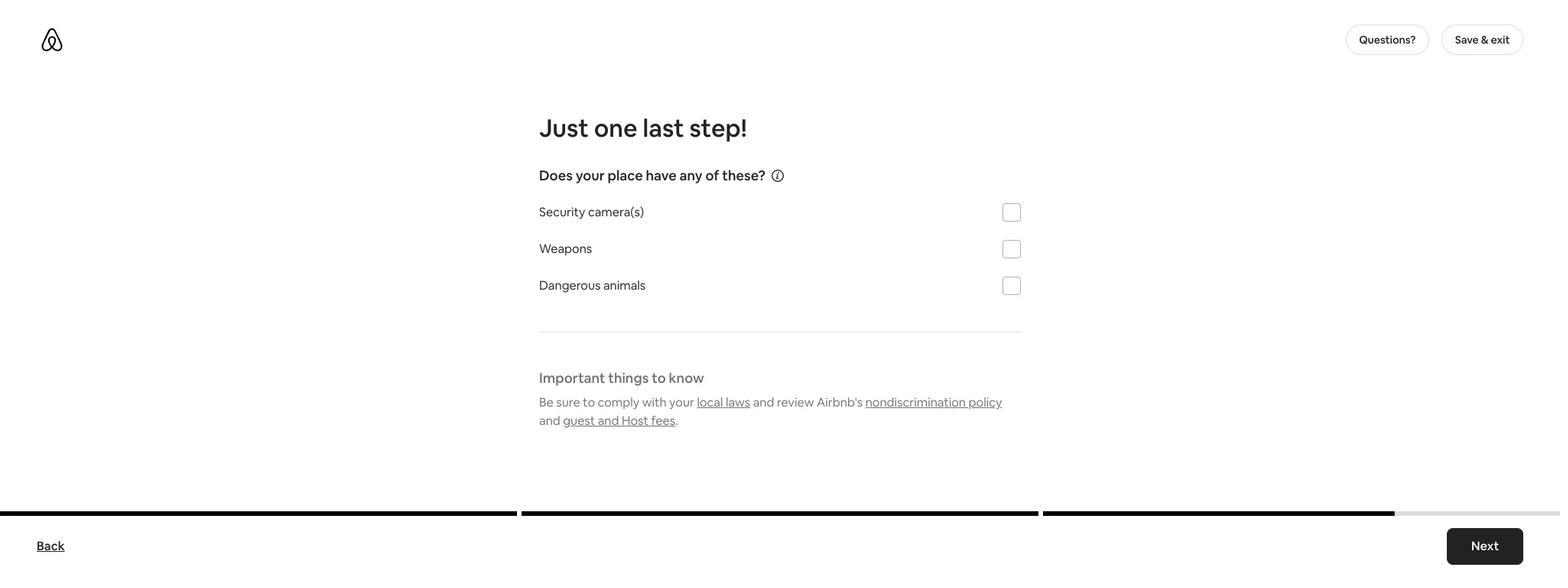 Task type: describe. For each thing, give the bounding box(es) containing it.
local laws link
[[697, 395, 750, 411]]

animals
[[603, 278, 646, 294]]

comply
[[598, 395, 640, 411]]

1 horizontal spatial and
[[598, 413, 619, 429]]

just one last step!
[[539, 112, 747, 144]]

one
[[594, 112, 638, 144]]

0 vertical spatial your
[[576, 167, 605, 184]]

things
[[608, 369, 649, 387]]

next
[[1472, 539, 1499, 555]]

does
[[539, 167, 573, 184]]

last
[[643, 112, 684, 144]]

security
[[539, 204, 586, 220]]

have
[[646, 167, 677, 184]]

questions?
[[1359, 33, 1416, 47]]

&
[[1481, 33, 1489, 47]]

review
[[777, 395, 814, 411]]

1 vertical spatial to
[[583, 395, 595, 411]]

dangerous animals
[[539, 278, 646, 294]]

know
[[669, 369, 704, 387]]

policy
[[969, 395, 1002, 411]]

host
[[622, 413, 649, 429]]

important
[[539, 369, 605, 387]]

.
[[676, 413, 678, 429]]

2 horizontal spatial and
[[753, 395, 774, 411]]

airbnb's
[[817, 395, 863, 411]]

sure
[[556, 395, 580, 411]]

just
[[539, 112, 589, 144]]

weapons
[[539, 241, 592, 257]]

these?
[[722, 167, 766, 184]]



Task type: vqa. For each thing, say whether or not it's contained in the screenshot.
bottommost To
yes



Task type: locate. For each thing, give the bounding box(es) containing it.
camera(s)
[[588, 204, 644, 220]]

1 vertical spatial your
[[669, 395, 694, 411]]

next button
[[1447, 529, 1524, 565]]

fees
[[651, 413, 676, 429]]

and
[[753, 395, 774, 411], [539, 413, 561, 429], [598, 413, 619, 429]]

be
[[539, 395, 554, 411]]

and right the laws
[[753, 395, 774, 411]]

your right does
[[576, 167, 605, 184]]

exit
[[1491, 33, 1510, 47]]

security camera(s)
[[539, 204, 644, 220]]

0 horizontal spatial to
[[583, 395, 595, 411]]

and down comply on the left bottom
[[598, 413, 619, 429]]

save
[[1455, 33, 1479, 47]]

step!
[[690, 112, 747, 144]]

to right sure
[[583, 395, 595, 411]]

your
[[576, 167, 605, 184], [669, 395, 694, 411]]

1 horizontal spatial to
[[652, 369, 666, 387]]

nondiscrimination policy link
[[866, 395, 1002, 411]]

questions? button
[[1346, 24, 1430, 55]]

your inside important things to know be sure to comply with your local laws and review airbnb's nondiscrimination policy and guest and host fees .
[[669, 395, 694, 411]]

does your place have any of these?
[[539, 167, 766, 184]]

to up with
[[652, 369, 666, 387]]

0 horizontal spatial your
[[576, 167, 605, 184]]

your up .
[[669, 395, 694, 411]]

save & exit
[[1455, 33, 1510, 47]]

place
[[608, 167, 643, 184]]

0 horizontal spatial and
[[539, 413, 561, 429]]

0 vertical spatial to
[[652, 369, 666, 387]]

nondiscrimination
[[866, 395, 966, 411]]

back
[[37, 539, 65, 555]]

any
[[680, 167, 703, 184]]

1 horizontal spatial your
[[669, 395, 694, 411]]

dangerous
[[539, 278, 601, 294]]

important things to know be sure to comply with your local laws and review airbnb's nondiscrimination policy and guest and host fees .
[[539, 369, 1002, 429]]

of
[[706, 167, 719, 184]]

save & exit button
[[1442, 24, 1524, 55]]

to
[[652, 369, 666, 387], [583, 395, 595, 411]]

laws
[[726, 395, 750, 411]]

back button
[[29, 532, 72, 562]]

and down be
[[539, 413, 561, 429]]

with
[[642, 395, 667, 411]]

guest
[[563, 413, 595, 429]]

local
[[697, 395, 723, 411]]

guest and host fees link
[[563, 413, 676, 429]]



